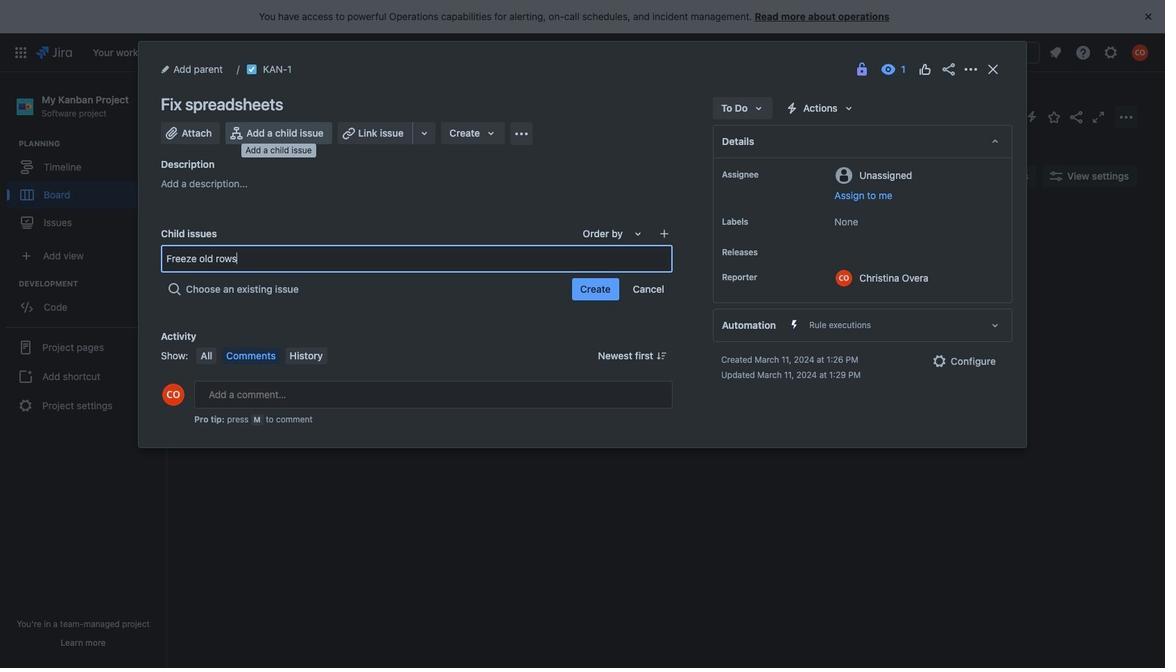 Task type: describe. For each thing, give the bounding box(es) containing it.
primary element
[[8, 33, 819, 72]]

task image
[[206, 284, 217, 296]]

task image
[[246, 64, 258, 75]]

0 vertical spatial group
[[7, 138, 166, 241]]

sidebar element
[[0, 72, 166, 668]]

Search this board text field
[[196, 164, 259, 189]]

to do element
[[205, 223, 241, 234]]

3 list item from the left
[[216, 33, 261, 72]]

details element
[[713, 125, 1013, 158]]

dismiss image
[[1140, 8, 1157, 25]]

labels pin to top. only you can see pinned fields. image
[[751, 216, 762, 228]]

4 list item from the left
[[267, 33, 339, 72]]

close image
[[985, 61, 1002, 78]]

assignee pin to top. only you can see pinned fields. image
[[762, 169, 773, 180]]

What needs to be done? field
[[162, 246, 672, 271]]

1 vertical spatial group
[[7, 278, 166, 325]]

copy link to issue image
[[289, 63, 300, 74]]

automation element
[[713, 309, 1013, 342]]

5 list item from the left
[[344, 33, 391, 72]]



Task type: vqa. For each thing, say whether or not it's contained in the screenshot.
Add shortcut image
no



Task type: locate. For each thing, give the bounding box(es) containing it.
Search field
[[902, 41, 1041, 63]]

dialog
[[139, 42, 1027, 447]]

vote options: no one has voted for this issue yet. image
[[917, 61, 934, 78]]

2 heading from the top
[[19, 278, 166, 289]]

None search field
[[902, 41, 1041, 63]]

banner
[[0, 33, 1165, 72]]

1 list item from the left
[[89, 33, 151, 72]]

8 list item from the left
[[539, 33, 586, 72]]

add app image
[[513, 125, 530, 142]]

list
[[86, 33, 819, 72], [1043, 40, 1157, 65]]

7 list item from the left
[[488, 33, 528, 72]]

1 horizontal spatial list
[[1043, 40, 1157, 65]]

tooltip
[[241, 144, 316, 157]]

2 vertical spatial group
[[6, 327, 161, 425]]

more information about christina overa image
[[836, 270, 853, 287]]

menu bar
[[194, 348, 330, 364]]

1 vertical spatial heading
[[19, 278, 166, 289]]

1 heading from the top
[[19, 138, 166, 149]]

heading for group to the top
[[19, 138, 166, 149]]

enter full screen image
[[1091, 109, 1107, 125]]

2 list item from the left
[[156, 33, 211, 72]]

create child image
[[659, 228, 670, 239]]

jira image
[[36, 44, 72, 61], [36, 44, 72, 61]]

Add a comment… field
[[194, 381, 673, 409]]

0 vertical spatial heading
[[19, 138, 166, 149]]

list item
[[89, 33, 151, 72], [156, 33, 211, 72], [216, 33, 261, 72], [267, 33, 339, 72], [344, 33, 391, 72], [396, 33, 438, 72], [488, 33, 528, 72], [539, 33, 586, 72]]

group
[[7, 138, 166, 241], [7, 278, 166, 325], [6, 327, 161, 425]]

reporter pin to top. only you can see pinned fields. image
[[760, 272, 771, 283]]

star kan board image
[[1046, 109, 1063, 125]]

heading
[[19, 138, 166, 149], [19, 278, 166, 289]]

link web pages and more image
[[416, 125, 433, 142]]

actions image
[[963, 61, 980, 78]]

6 list item from the left
[[396, 33, 438, 72]]

0 horizontal spatial list
[[86, 33, 819, 72]]

heading for group to the middle
[[19, 278, 166, 289]]

search image
[[907, 47, 919, 58]]



